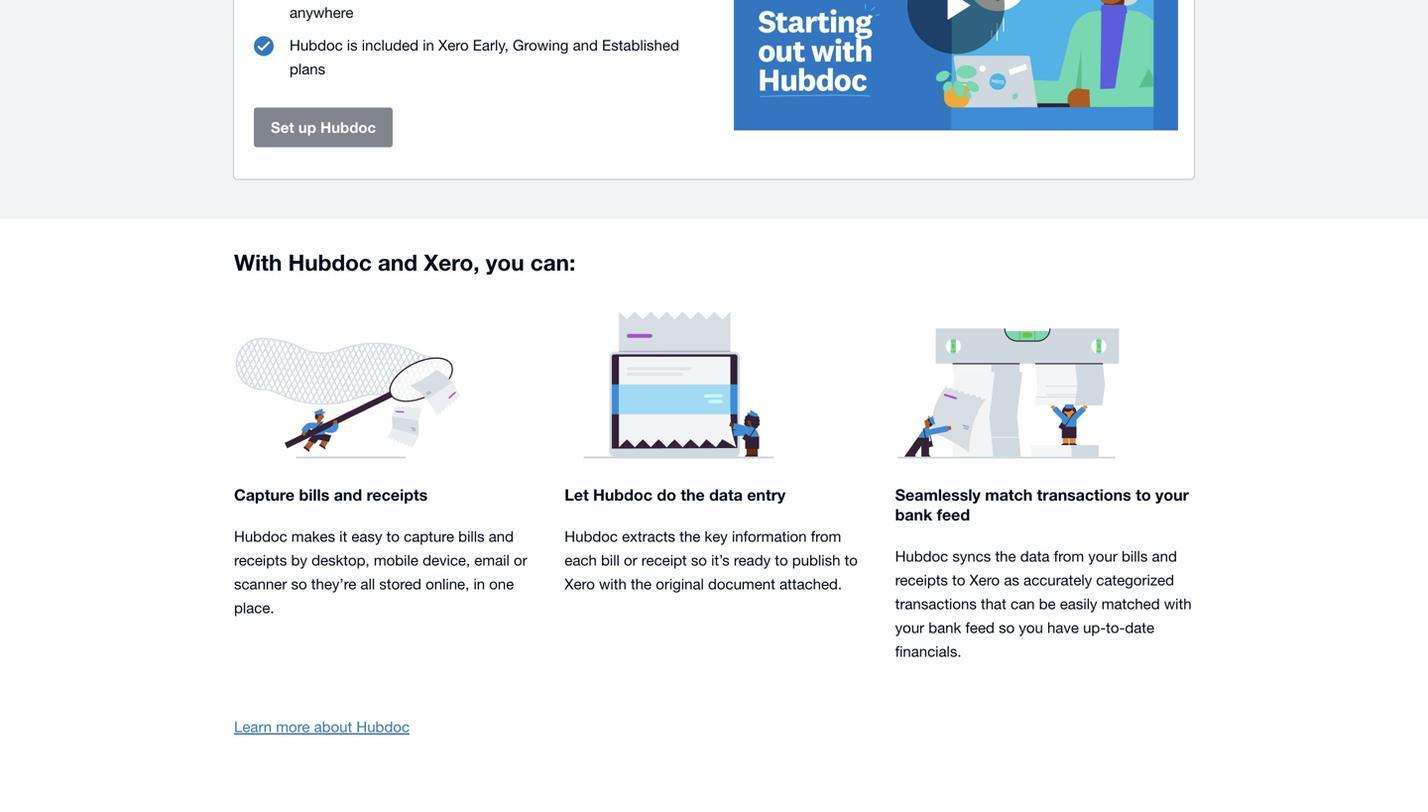 Task type: vqa. For each thing, say whether or not it's contained in the screenshot.
now
no



Task type: describe. For each thing, give the bounding box(es) containing it.
easy
[[351, 528, 382, 545]]

receipts for seamlessly match transactions to your bank feed
[[895, 571, 948, 589]]

so inside "hubdoc makes it easy to capture bills and receipts by desktop, mobile device, email or scanner so they're all stored online, in one place."
[[291, 575, 307, 593]]

bills for capture
[[458, 528, 485, 545]]

seamlessly
[[895, 486, 981, 504]]

device,
[[423, 551, 470, 569]]

0 vertical spatial data
[[709, 486, 743, 504]]

to-
[[1106, 619, 1125, 636]]

receipt
[[642, 551, 687, 569]]

1 horizontal spatial your
[[1088, 548, 1118, 565]]

seamlessly match transactions to your bank feed
[[895, 486, 1189, 524]]

let hubdoc do the data entry
[[565, 486, 786, 504]]

one
[[489, 575, 514, 593]]

capture
[[404, 528, 454, 545]]

more
[[276, 718, 310, 735]]

from inside hubdoc syncs the data from your bills and receipts to xero as accurately categorized transactions that can be easily matched with your bank feed so you have up-to-date financials.
[[1054, 548, 1084, 565]]

match
[[985, 486, 1033, 504]]

do
[[657, 486, 676, 504]]

to inside "hubdoc makes it easy to capture bills and receipts by desktop, mobile device, email or scanner so they're all stored online, in one place."
[[386, 528, 400, 545]]

hubdoc left "do"
[[593, 486, 653, 504]]

growing
[[513, 36, 569, 54]]

date
[[1125, 619, 1155, 636]]

included
[[362, 36, 419, 54]]

the inside hubdoc syncs the data from your bills and receipts to xero as accurately categorized transactions that can be easily matched with your bank feed so you have up-to-date financials.
[[995, 548, 1016, 565]]

as
[[1004, 571, 1020, 589]]

they're
[[311, 575, 356, 593]]

online,
[[426, 575, 469, 593]]

bank inside seamlessly match transactions to your bank feed
[[895, 505, 933, 524]]

mobile
[[374, 551, 418, 569]]

xero inside hubdoc is included in xero early, growing and established plans
[[438, 36, 469, 54]]

receipts for capture bills and receipts
[[234, 551, 287, 569]]

and for hubdoc makes it easy to capture bills and receipts by desktop, mobile device, email or scanner so they're all stored online, in one place.
[[489, 528, 514, 545]]

so inside hubdoc syncs the data from your bills and receipts to xero as accurately categorized transactions that can be easily matched with your bank feed so you have up-to-date financials.
[[999, 619, 1015, 636]]

to inside hubdoc syncs the data from your bills and receipts to xero as accurately categorized transactions that can be easily matched with your bank feed so you have up-to-date financials.
[[952, 571, 966, 589]]

that
[[981, 595, 1007, 612]]

let
[[565, 486, 589, 504]]

set up hubdoc button
[[254, 108, 393, 147]]

it's
[[711, 551, 730, 569]]

is
[[347, 36, 358, 54]]

your inside seamlessly match transactions to your bank feed
[[1156, 486, 1189, 504]]

desktop,
[[312, 551, 370, 569]]

bills for seamlessly
[[1122, 548, 1148, 565]]

hubdoc right with
[[288, 249, 372, 276]]

easily
[[1060, 595, 1098, 612]]

by
[[291, 551, 307, 569]]

plans
[[290, 60, 325, 77]]

place.
[[234, 599, 274, 616]]

transactions inside seamlessly match transactions to your bank feed
[[1037, 486, 1131, 504]]

attached.
[[780, 575, 842, 593]]

with inside hubdoc extracts the key information from each bill or receipt so it's ready to publish to xero with the original document attached.
[[599, 575, 627, 593]]

xero inside hubdoc extracts the key information from each bill or receipt so it's ready to publish to xero with the original document attached.
[[565, 575, 595, 593]]

0 horizontal spatial your
[[895, 619, 924, 636]]

hubdoc inside "hubdoc makes it easy to capture bills and receipts by desktop, mobile device, email or scanner so they're all stored online, in one place."
[[234, 528, 287, 545]]

hubdoc extracts the key information from each bill or receipt so it's ready to publish to xero with the original document attached.
[[565, 528, 858, 593]]

hubdoc inside hubdoc is included in xero early, growing and established plans
[[290, 36, 343, 54]]

hubdoc is included in xero early, growing and established plans
[[290, 36, 679, 77]]

can:
[[530, 249, 576, 276]]

have
[[1047, 619, 1079, 636]]

to down information
[[775, 551, 788, 569]]

syncs
[[953, 548, 991, 565]]

hubdoc right about
[[356, 718, 410, 735]]

0 horizontal spatial bills
[[299, 486, 330, 504]]

financials.
[[895, 643, 962, 660]]

information
[[732, 528, 807, 545]]

scanner
[[234, 575, 287, 593]]

in inside "hubdoc makes it easy to capture bills and receipts by desktop, mobile device, email or scanner so they're all stored online, in one place."
[[474, 575, 485, 593]]

hubdoc inside hubdoc extracts the key information from each bill or receipt so it's ready to publish to xero with the original document attached.
[[565, 528, 618, 545]]

to inside seamlessly match transactions to your bank feed
[[1136, 486, 1151, 504]]



Task type: locate. For each thing, give the bounding box(es) containing it.
accurately
[[1024, 571, 1092, 589]]

so down that
[[999, 619, 1015, 636]]

or inside hubdoc extracts the key information from each bill or receipt so it's ready to publish to xero with the original document attached.
[[624, 551, 637, 569]]

1 vertical spatial you
[[1019, 619, 1043, 636]]

0 vertical spatial in
[[423, 36, 434, 54]]

to down syncs
[[952, 571, 966, 589]]

data inside hubdoc syncs the data from your bills and receipts to xero as accurately categorized transactions that can be easily matched with your bank feed so you have up-to-date financials.
[[1020, 548, 1050, 565]]

hubdoc up each
[[565, 528, 618, 545]]

2 vertical spatial so
[[999, 619, 1015, 636]]

2 vertical spatial receipts
[[895, 571, 948, 589]]

transactions up 'financials.'
[[895, 595, 977, 612]]

you left can:
[[486, 249, 524, 276]]

bill
[[601, 551, 620, 569]]

0 horizontal spatial you
[[486, 249, 524, 276]]

the left the key
[[680, 528, 701, 545]]

hubdoc
[[290, 36, 343, 54], [320, 119, 376, 136], [288, 249, 372, 276], [593, 486, 653, 504], [234, 528, 287, 545], [565, 528, 618, 545], [895, 548, 948, 565], [356, 718, 410, 735]]

and inside hubdoc syncs the data from your bills and receipts to xero as accurately categorized transactions that can be easily matched with your bank feed so you have up-to-date financials.
[[1152, 548, 1177, 565]]

0 vertical spatial transactions
[[1037, 486, 1131, 504]]

0 vertical spatial your
[[1156, 486, 1189, 504]]

1 vertical spatial receipts
[[234, 551, 287, 569]]

feed
[[937, 505, 970, 524], [966, 619, 995, 636]]

1 horizontal spatial bills
[[458, 528, 485, 545]]

1 horizontal spatial so
[[691, 551, 707, 569]]

categorized
[[1096, 571, 1174, 589]]

with
[[234, 249, 282, 276]]

transactions
[[1037, 486, 1131, 504], [895, 595, 977, 612]]

early,
[[473, 36, 509, 54]]

xero left early,
[[438, 36, 469, 54]]

1 horizontal spatial you
[[1019, 619, 1043, 636]]

set up hubdoc
[[271, 119, 376, 136]]

bank up 'financials.'
[[929, 619, 961, 636]]

0 horizontal spatial with
[[599, 575, 627, 593]]

to right the publish
[[845, 551, 858, 569]]

1 vertical spatial from
[[1054, 548, 1084, 565]]

email
[[474, 551, 510, 569]]

so inside hubdoc extracts the key information from each bill or receipt so it's ready to publish to xero with the original document attached.
[[691, 551, 707, 569]]

the right "do"
[[681, 486, 705, 504]]

and inside "hubdoc makes it easy to capture bills and receipts by desktop, mobile device, email or scanner so they're all stored online, in one place."
[[489, 528, 514, 545]]

in right included
[[423, 36, 434, 54]]

0 vertical spatial bank
[[895, 505, 933, 524]]

receipts
[[367, 486, 428, 504], [234, 551, 287, 569], [895, 571, 948, 589]]

receipts up easy
[[367, 486, 428, 504]]

2 horizontal spatial so
[[999, 619, 1015, 636]]

2 horizontal spatial your
[[1156, 486, 1189, 504]]

and
[[573, 36, 598, 54], [378, 249, 418, 276], [334, 486, 362, 504], [489, 528, 514, 545], [1152, 548, 1177, 565]]

ready
[[734, 551, 771, 569]]

and for hubdoc syncs the data from your bills and receipts to xero as accurately categorized transactions that can be easily matched with your bank feed so you have up-to-date financials.
[[1152, 548, 1177, 565]]

with right 'matched'
[[1164, 595, 1192, 612]]

receipts up scanner
[[234, 551, 287, 569]]

1 horizontal spatial with
[[1164, 595, 1192, 612]]

hubdoc up plans
[[290, 36, 343, 54]]

each
[[565, 551, 597, 569]]

data left entry
[[709, 486, 743, 504]]

so left it's
[[691, 551, 707, 569]]

0 horizontal spatial so
[[291, 575, 307, 593]]

0 vertical spatial receipts
[[367, 486, 428, 504]]

1 vertical spatial with
[[1164, 595, 1192, 612]]

and up categorized
[[1152, 548, 1177, 565]]

and left xero,
[[378, 249, 418, 276]]

bills
[[299, 486, 330, 504], [458, 528, 485, 545], [1122, 548, 1148, 565]]

stored
[[379, 575, 421, 593]]

or inside "hubdoc makes it easy to capture bills and receipts by desktop, mobile device, email or scanner so they're all stored online, in one place."
[[514, 551, 527, 569]]

feed inside hubdoc syncs the data from your bills and receipts to xero as accurately categorized transactions that can be easily matched with your bank feed so you have up-to-date financials.
[[966, 619, 995, 636]]

about
[[314, 718, 352, 735]]

1 vertical spatial so
[[291, 575, 307, 593]]

from inside hubdoc extracts the key information from each bill or receipt so it's ready to publish to xero with the original document attached.
[[811, 528, 841, 545]]

you inside hubdoc syncs the data from your bills and receipts to xero as accurately categorized transactions that can be easily matched with your bank feed so you have up-to-date financials.
[[1019, 619, 1043, 636]]

2 or from the left
[[624, 551, 637, 569]]

data
[[709, 486, 743, 504], [1020, 548, 1050, 565]]

0 horizontal spatial receipts
[[234, 551, 287, 569]]

2 vertical spatial bills
[[1122, 548, 1148, 565]]

to up categorized
[[1136, 486, 1151, 504]]

and up email
[[489, 528, 514, 545]]

1 horizontal spatial transactions
[[1037, 486, 1131, 504]]

2 vertical spatial your
[[895, 619, 924, 636]]

0 horizontal spatial from
[[811, 528, 841, 545]]

with hubdoc and xero, you can:
[[234, 249, 576, 276]]

original
[[656, 575, 704, 593]]

0 vertical spatial from
[[811, 528, 841, 545]]

0 horizontal spatial in
[[423, 36, 434, 54]]

established
[[602, 36, 679, 54]]

from up accurately
[[1054, 548, 1084, 565]]

you
[[486, 249, 524, 276], [1019, 619, 1043, 636]]

the up as
[[995, 548, 1016, 565]]

1 vertical spatial bills
[[458, 528, 485, 545]]

2 horizontal spatial xero
[[970, 571, 1000, 589]]

hubdoc left syncs
[[895, 548, 948, 565]]

0 vertical spatial feed
[[937, 505, 970, 524]]

learn more about hubdoc
[[234, 718, 410, 735]]

2 horizontal spatial receipts
[[895, 571, 948, 589]]

with inside hubdoc syncs the data from your bills and receipts to xero as accurately categorized transactions that can be easily matched with your bank feed so you have up-to-date financials.
[[1164, 595, 1192, 612]]

receipts inside hubdoc syncs the data from your bills and receipts to xero as accurately categorized transactions that can be easily matched with your bank feed so you have up-to-date financials.
[[895, 571, 948, 589]]

1 vertical spatial feed
[[966, 619, 995, 636]]

bank down seamlessly
[[895, 505, 933, 524]]

hubdoc makes it easy to capture bills and receipts by desktop, mobile device, email or scanner so they're all stored online, in one place.
[[234, 528, 527, 616]]

up-
[[1083, 619, 1106, 636]]

0 vertical spatial bills
[[299, 486, 330, 504]]

xero
[[438, 36, 469, 54], [970, 571, 1000, 589], [565, 575, 595, 593]]

and inside hubdoc is included in xero early, growing and established plans
[[573, 36, 598, 54]]

extracts
[[622, 528, 675, 545]]

entry
[[747, 486, 786, 504]]

capture bills and receipts
[[234, 486, 428, 504]]

receipts up 'financials.'
[[895, 571, 948, 589]]

1 vertical spatial data
[[1020, 548, 1050, 565]]

up
[[298, 119, 316, 136]]

learn more about hubdoc link
[[234, 718, 410, 735]]

transactions right match
[[1037, 486, 1131, 504]]

bills inside hubdoc syncs the data from your bills and receipts to xero as accurately categorized transactions that can be easily matched with your bank feed so you have up-to-date financials.
[[1122, 548, 1148, 565]]

it
[[339, 528, 347, 545]]

receipts inside "hubdoc makes it easy to capture bills and receipts by desktop, mobile device, email or scanner so they're all stored online, in one place."
[[234, 551, 287, 569]]

so down by
[[291, 575, 307, 593]]

bank
[[895, 505, 933, 524], [929, 619, 961, 636]]

0 horizontal spatial xero
[[438, 36, 469, 54]]

1 horizontal spatial or
[[624, 551, 637, 569]]

or right bill
[[624, 551, 637, 569]]

2 horizontal spatial bills
[[1122, 548, 1148, 565]]

transactions inside hubdoc syncs the data from your bills and receipts to xero as accurately categorized transactions that can be easily matched with your bank feed so you have up-to-date financials.
[[895, 595, 977, 612]]

in left the one
[[474, 575, 485, 593]]

capture
[[234, 486, 295, 504]]

hubdoc inside set up hubdoc button
[[320, 119, 376, 136]]

1 horizontal spatial in
[[474, 575, 485, 593]]

the down receipt
[[631, 575, 652, 593]]

bills up 'makes'
[[299, 486, 330, 504]]

hubdoc syncs the data from your bills and receipts to xero as accurately categorized transactions that can be easily matched with your bank feed so you have up-to-date financials.
[[895, 548, 1192, 660]]

bank inside hubdoc syncs the data from your bills and receipts to xero as accurately categorized transactions that can be easily matched with your bank feed so you have up-to-date financials.
[[929, 619, 961, 636]]

1 vertical spatial in
[[474, 575, 485, 593]]

be
[[1039, 595, 1056, 612]]

and up it
[[334, 486, 362, 504]]

to up 'mobile'
[[386, 528, 400, 545]]

feed inside seamlessly match transactions to your bank feed
[[937, 505, 970, 524]]

bills inside "hubdoc makes it easy to capture bills and receipts by desktop, mobile device, email or scanner so they're all stored online, in one place."
[[458, 528, 485, 545]]

all
[[361, 575, 375, 593]]

or right email
[[514, 551, 527, 569]]

hubdoc down capture
[[234, 528, 287, 545]]

0 horizontal spatial or
[[514, 551, 527, 569]]

1 vertical spatial bank
[[929, 619, 961, 636]]

in inside hubdoc is included in xero early, growing and established plans
[[423, 36, 434, 54]]

from
[[811, 528, 841, 545], [1054, 548, 1084, 565]]

hubdoc inside hubdoc syncs the data from your bills and receipts to xero as accurately categorized transactions that can be easily matched with your bank feed so you have up-to-date financials.
[[895, 548, 948, 565]]

1 horizontal spatial from
[[1054, 548, 1084, 565]]

learn
[[234, 718, 272, 735]]

and for hubdoc is included in xero early, growing and established plans
[[573, 36, 598, 54]]

set
[[271, 119, 294, 136]]

0 horizontal spatial transactions
[[895, 595, 977, 612]]

0 horizontal spatial data
[[709, 486, 743, 504]]

bills up categorized
[[1122, 548, 1148, 565]]

0 vertical spatial so
[[691, 551, 707, 569]]

xero inside hubdoc syncs the data from your bills and receipts to xero as accurately categorized transactions that can be easily matched with your bank feed so you have up-to-date financials.
[[970, 571, 1000, 589]]

1 horizontal spatial data
[[1020, 548, 1050, 565]]

bills up email
[[458, 528, 485, 545]]

your
[[1156, 486, 1189, 504], [1088, 548, 1118, 565], [895, 619, 924, 636]]

with
[[599, 575, 627, 593], [1164, 595, 1192, 612]]

key
[[705, 528, 728, 545]]

document
[[708, 575, 775, 593]]

to
[[1136, 486, 1151, 504], [386, 528, 400, 545], [775, 551, 788, 569], [845, 551, 858, 569], [952, 571, 966, 589]]

0 vertical spatial with
[[599, 575, 627, 593]]

xero up that
[[970, 571, 1000, 589]]

data up accurately
[[1020, 548, 1050, 565]]

feed down seamlessly
[[937, 505, 970, 524]]

xero,
[[424, 249, 480, 276]]

or
[[514, 551, 527, 569], [624, 551, 637, 569]]

1 vertical spatial transactions
[[895, 595, 977, 612]]

makes
[[291, 528, 335, 545]]

feed down that
[[966, 619, 995, 636]]

so
[[691, 551, 707, 569], [291, 575, 307, 593], [999, 619, 1015, 636]]

can
[[1011, 595, 1035, 612]]

0 vertical spatial you
[[486, 249, 524, 276]]

in
[[423, 36, 434, 54], [474, 575, 485, 593]]

xero down each
[[565, 575, 595, 593]]

1 or from the left
[[514, 551, 527, 569]]

1 horizontal spatial receipts
[[367, 486, 428, 504]]

you down can
[[1019, 619, 1043, 636]]

matched
[[1102, 595, 1160, 612]]

1 vertical spatial your
[[1088, 548, 1118, 565]]

with down bill
[[599, 575, 627, 593]]

from up the publish
[[811, 528, 841, 545]]

1 horizontal spatial xero
[[565, 575, 595, 593]]

hubdoc right up
[[320, 119, 376, 136]]

publish
[[792, 551, 841, 569]]

and right growing
[[573, 36, 598, 54]]

the
[[681, 486, 705, 504], [680, 528, 701, 545], [995, 548, 1016, 565], [631, 575, 652, 593]]



